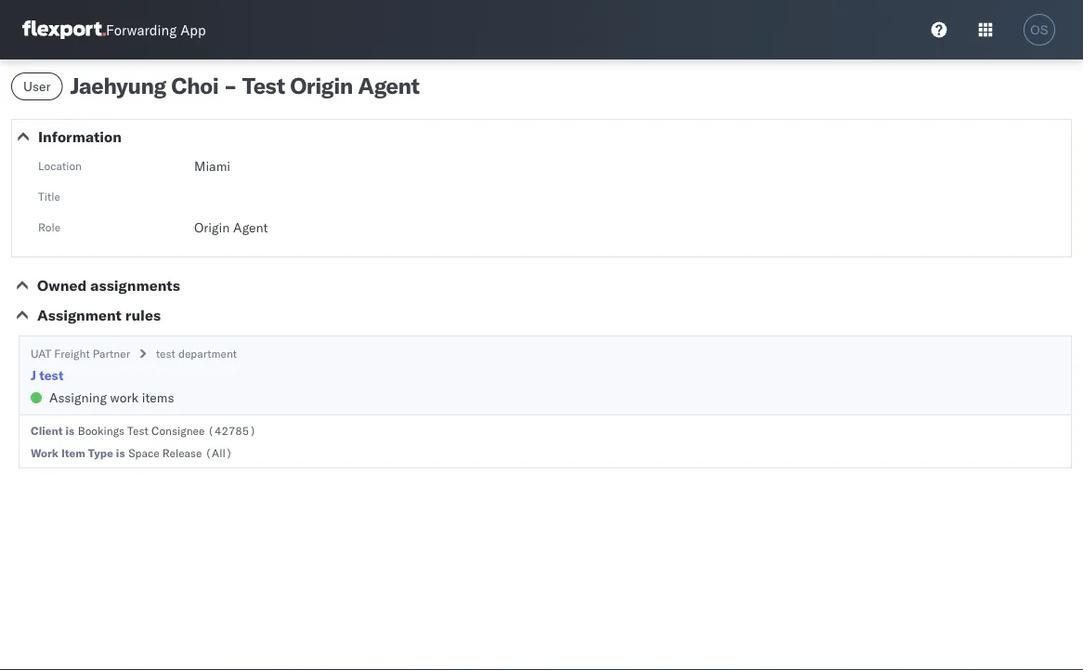 Task type: describe. For each thing, give the bounding box(es) containing it.
0 horizontal spatial agent
[[233, 219, 268, 236]]

client
[[31, 423, 63, 437]]

forwarding
[[106, 21, 177, 39]]

uat
[[31, 347, 51, 361]]

flexport. image
[[22, 20, 106, 39]]

choi
[[171, 72, 219, 99]]

role
[[38, 220, 61, 234]]

user
[[23, 78, 51, 94]]

1 horizontal spatial is
[[116, 446, 125, 460]]

client is bookings test consignee (42785)
[[31, 423, 256, 437]]

consignee
[[151, 423, 205, 437]]

miami
[[194, 158, 231, 174]]

1 horizontal spatial test
[[156, 347, 175, 361]]

information
[[38, 127, 122, 146]]

type
[[88, 446, 113, 460]]

1 horizontal spatial origin
[[290, 72, 353, 99]]

work
[[110, 389, 139, 406]]

j
[[31, 367, 36, 383]]

assignments
[[90, 276, 180, 295]]

0 horizontal spatial is
[[66, 423, 74, 437]]

owned
[[37, 276, 87, 295]]

bookings
[[78, 423, 125, 437]]

forwarding app
[[106, 21, 206, 39]]

assignment
[[37, 306, 122, 324]]

-
[[224, 72, 237, 99]]

jaehyung
[[70, 72, 166, 99]]

jaehyung choi - test origin agent
[[70, 72, 420, 99]]

test department
[[156, 347, 237, 361]]

uat freight partner
[[31, 347, 130, 361]]

1 vertical spatial origin
[[194, 219, 230, 236]]

rules
[[125, 306, 161, 324]]



Task type: locate. For each thing, give the bounding box(es) containing it.
test right the -
[[242, 72, 285, 99]]

app
[[180, 21, 206, 39]]

location
[[38, 158, 82, 172]]

work
[[31, 446, 59, 460]]

0 horizontal spatial origin
[[194, 219, 230, 236]]

release
[[162, 446, 202, 460]]

origin agent
[[194, 219, 268, 236]]

test left department
[[156, 347, 175, 361]]

owned assignments
[[37, 276, 180, 295]]

origin down miami
[[194, 219, 230, 236]]

test for origin
[[242, 72, 285, 99]]

1 vertical spatial is
[[116, 446, 125, 460]]

os button
[[1019, 8, 1062, 51]]

0 vertical spatial origin
[[290, 72, 353, 99]]

0 vertical spatial test
[[242, 72, 285, 99]]

1 vertical spatial test
[[39, 367, 64, 383]]

department
[[178, 347, 237, 361]]

is right type
[[116, 446, 125, 460]]

1 horizontal spatial agent
[[358, 72, 420, 99]]

item
[[61, 446, 85, 460]]

is
[[66, 423, 74, 437], [116, 446, 125, 460]]

assignment rules
[[37, 306, 161, 324]]

0 vertical spatial is
[[66, 423, 74, 437]]

test for consignee
[[127, 423, 149, 437]]

0 horizontal spatial test
[[127, 423, 149, 437]]

test
[[156, 347, 175, 361], [39, 367, 64, 383]]

title
[[38, 189, 60, 203]]

j test link
[[31, 366, 64, 385]]

is up 'item' on the bottom
[[66, 423, 74, 437]]

work item type is
[[31, 446, 125, 460]]

freight
[[54, 347, 90, 361]]

1 vertical spatial agent
[[233, 219, 268, 236]]

space release (all)
[[128, 446, 233, 460]]

(all)
[[205, 446, 233, 460]]

1 vertical spatial test
[[127, 423, 149, 437]]

partner
[[93, 347, 130, 361]]

j test
[[31, 367, 64, 383]]

0 vertical spatial test
[[156, 347, 175, 361]]

agent
[[358, 72, 420, 99], [233, 219, 268, 236]]

0 horizontal spatial test
[[39, 367, 64, 383]]

test right j
[[39, 367, 64, 383]]

space
[[128, 446, 160, 460]]

assigning
[[49, 389, 107, 406]]

(42785)
[[208, 423, 256, 437]]

test up space
[[127, 423, 149, 437]]

assigning work items
[[49, 389, 174, 406]]

1 horizontal spatial test
[[242, 72, 285, 99]]

origin right the -
[[290, 72, 353, 99]]

origin
[[290, 72, 353, 99], [194, 219, 230, 236]]

os
[[1031, 23, 1049, 37]]

0 vertical spatial agent
[[358, 72, 420, 99]]

test
[[242, 72, 285, 99], [127, 423, 149, 437]]

forwarding app link
[[22, 20, 206, 39]]

items
[[142, 389, 174, 406]]



Task type: vqa. For each thing, say whether or not it's contained in the screenshot.
'SLAC'
no



